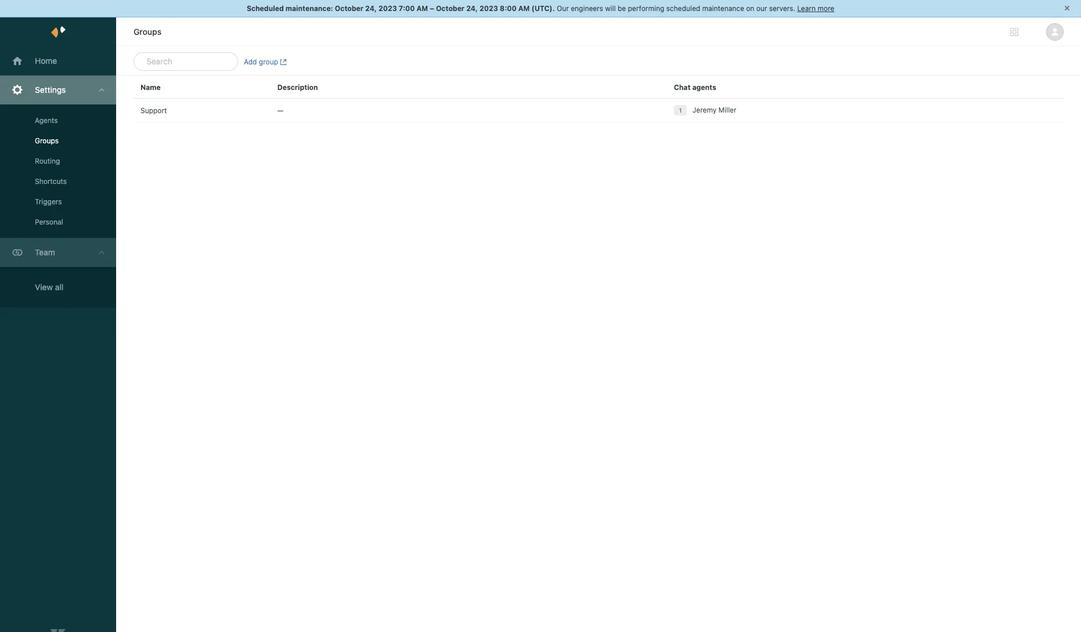 Task type: locate. For each thing, give the bounding box(es) containing it.
shortcuts
[[35, 177, 67, 186]]

24,
[[365, 4, 377, 13], [466, 4, 478, 13]]

1 2023 from the left
[[379, 4, 397, 13]]

am left –
[[417, 4, 428, 13]]

support
[[141, 106, 167, 115]]

am right 8:00
[[518, 4, 530, 13]]

1 am from the left
[[417, 4, 428, 13]]

1 horizontal spatial 24,
[[466, 4, 478, 13]]

october
[[335, 4, 364, 13], [436, 4, 465, 13]]

add group link
[[244, 57, 287, 66]]

on
[[746, 4, 755, 13]]

2023 left 8:00
[[480, 4, 498, 13]]

engineers
[[571, 4, 603, 13]]

groups up search field
[[134, 27, 162, 37]]

1 horizontal spatial am
[[518, 4, 530, 13]]

description column header
[[270, 75, 667, 99]]

2 am from the left
[[518, 4, 530, 13]]

routing
[[35, 157, 60, 166]]

agents
[[35, 116, 58, 125]]

october right –
[[436, 4, 465, 13]]

agents
[[693, 83, 716, 91]]

am
[[417, 4, 428, 13], [518, 4, 530, 13]]

2 row from the top
[[134, 99, 1064, 123]]

1 vertical spatial groups
[[35, 136, 59, 145]]

group
[[259, 57, 278, 66]]

row
[[134, 75, 1064, 99], [134, 99, 1064, 123]]

row containing jeremy miller
[[134, 99, 1064, 123]]

our
[[557, 4, 569, 13]]

groups down agents
[[35, 136, 59, 145]]

2023 left 7:00
[[379, 4, 397, 13]]

2 24, from the left
[[466, 4, 478, 13]]

1 row from the top
[[134, 75, 1064, 99]]

october right maintenance:
[[335, 4, 364, 13]]

all
[[55, 282, 63, 292]]

0 horizontal spatial 2023
[[379, 4, 397, 13]]

2023
[[379, 4, 397, 13], [480, 4, 498, 13]]

–
[[430, 4, 434, 13]]

2 october from the left
[[436, 4, 465, 13]]

0 horizontal spatial 24,
[[365, 4, 377, 13]]

0 horizontal spatial groups
[[35, 136, 59, 145]]

table containing name
[[116, 75, 1081, 621]]

learn
[[798, 4, 816, 13]]

groups
[[134, 27, 162, 37], [35, 136, 59, 145]]

1
[[679, 107, 682, 114]]

0 horizontal spatial october
[[335, 4, 364, 13]]

1 october from the left
[[335, 4, 364, 13]]

24, left 8:00
[[466, 4, 478, 13]]

description
[[277, 83, 318, 91]]

Search field
[[146, 56, 218, 67]]

be
[[618, 4, 626, 13]]

add
[[244, 57, 257, 66]]

0 horizontal spatial am
[[417, 4, 428, 13]]

triggers
[[35, 197, 62, 206]]

settings
[[35, 85, 66, 95]]

1 horizontal spatial 2023
[[480, 4, 498, 13]]

1 horizontal spatial groups
[[134, 27, 162, 37]]

chat agents column header
[[667, 75, 1064, 99]]

24, left 7:00
[[365, 4, 377, 13]]

table
[[116, 75, 1081, 621]]

chat agents
[[674, 83, 716, 91]]

1 horizontal spatial october
[[436, 4, 465, 13]]



Task type: describe. For each thing, give the bounding box(es) containing it.
1 24, from the left
[[365, 4, 377, 13]]

scheduled maintenance: october 24, 2023 7:00 am – october 24, 2023 8:00 am (utc).
[[247, 4, 555, 13]]

scheduled
[[666, 4, 700, 13]]

row containing name
[[134, 75, 1064, 99]]

performing
[[628, 4, 664, 13]]

personal
[[35, 218, 63, 226]]

view
[[35, 282, 53, 292]]

our engineers will be performing scheduled maintenance on our servers.
[[557, 4, 796, 13]]

name column header
[[134, 75, 270, 99]]

zendesk products image
[[1011, 28, 1019, 36]]

will
[[605, 4, 616, 13]]

home
[[35, 56, 57, 66]]

chat
[[674, 83, 691, 91]]

2 2023 from the left
[[480, 4, 498, 13]]

our
[[757, 4, 767, 13]]

miller
[[719, 106, 737, 114]]

servers.
[[769, 4, 796, 13]]

view all
[[35, 282, 63, 292]]

maintenance
[[702, 4, 744, 13]]

(utc).
[[532, 4, 555, 13]]

team
[[35, 247, 55, 257]]

7:00
[[399, 4, 415, 13]]

scheduled
[[247, 4, 284, 13]]

jeremy miller
[[693, 106, 737, 114]]

0 vertical spatial groups
[[134, 27, 162, 37]]

learn more
[[798, 4, 835, 13]]

learn more link
[[798, 4, 835, 13]]

—
[[277, 106, 284, 115]]

add group
[[244, 57, 278, 66]]

maintenance:
[[286, 4, 333, 13]]

8:00
[[500, 4, 517, 13]]

more
[[818, 4, 835, 13]]

name
[[141, 83, 161, 91]]

jeremy
[[693, 106, 717, 114]]



Task type: vqa. For each thing, say whether or not it's contained in the screenshot.
"performing"
yes



